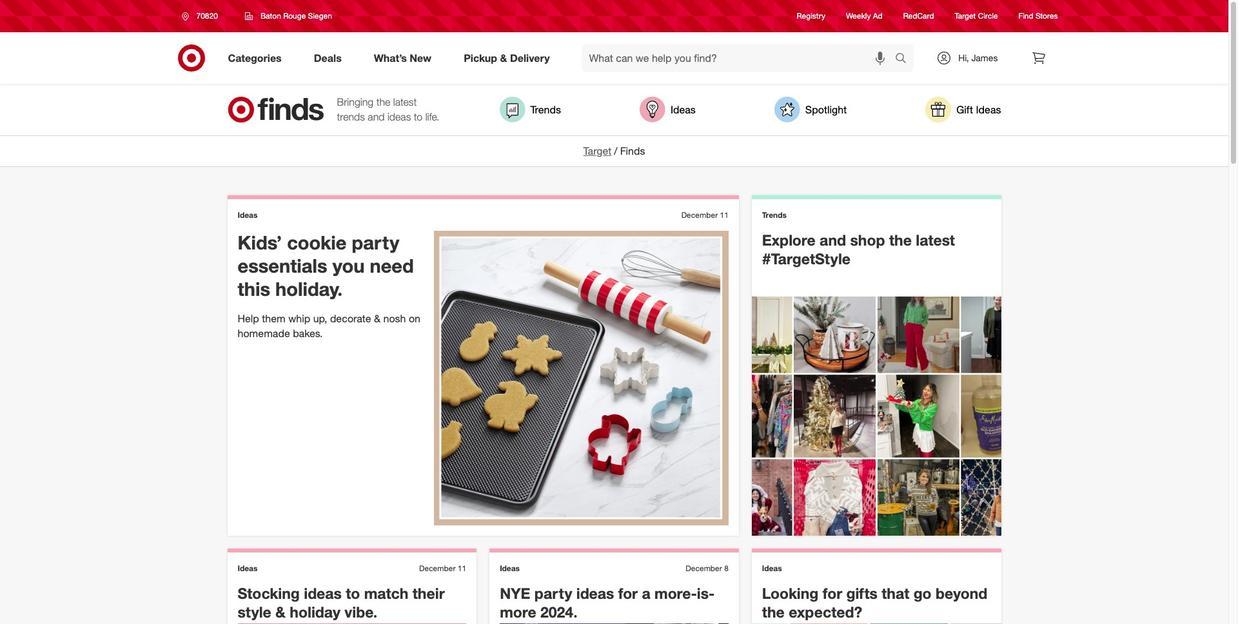 Task type: locate. For each thing, give the bounding box(es) containing it.
0 vertical spatial target
[[955, 11, 976, 21]]

0 horizontal spatial for
[[618, 584, 638, 602]]

trends
[[337, 110, 365, 123]]

style
[[238, 603, 271, 621]]

ideas up holiday
[[304, 584, 342, 602]]

gift
[[956, 103, 973, 116]]

december for stocking ideas to match their style & holiday vibe.
[[419, 563, 456, 573]]

0 vertical spatial latest
[[393, 96, 417, 108]]

and inside bringing the latest trends and ideas to life.
[[368, 110, 385, 123]]

1 vertical spatial the
[[889, 231, 912, 249]]

baton rouge siegen
[[260, 11, 332, 21]]

& right pickup at the left top of page
[[500, 51, 507, 64]]

and inside the explore and shop the latest #targetstyle
[[820, 231, 846, 249]]

stores
[[1036, 11, 1058, 21]]

circle
[[978, 11, 998, 21]]

2 vertical spatial &
[[275, 603, 286, 621]]

latest inside bringing the latest trends and ideas to life.
[[393, 96, 417, 108]]

1 vertical spatial to
[[346, 584, 360, 602]]

december for nye party ideas for a more-is- more 2024.
[[686, 563, 722, 573]]

2 horizontal spatial ideas
[[576, 584, 614, 602]]

1 vertical spatial december 11
[[419, 563, 466, 573]]

1 horizontal spatial latest
[[916, 231, 955, 249]]

1 vertical spatial target
[[583, 144, 612, 157]]

1 vertical spatial &
[[374, 312, 380, 325]]

party
[[352, 231, 399, 254], [534, 584, 572, 602]]

finds
[[620, 144, 645, 157]]

expected?
[[789, 603, 862, 621]]

0 vertical spatial december 11
[[681, 210, 729, 220]]

find stores
[[1019, 11, 1058, 21]]

trends up explore
[[762, 210, 787, 220]]

ideas inside bringing the latest trends and ideas to life.
[[387, 110, 411, 123]]

1 vertical spatial party
[[534, 584, 572, 602]]

1 horizontal spatial to
[[414, 110, 422, 123]]

to left life.
[[414, 110, 422, 123]]

kids' cookie party essentials you need this holiday.
[[238, 231, 414, 301]]

&
[[500, 51, 507, 64], [374, 312, 380, 325], [275, 603, 286, 621]]

target for target / finds
[[583, 144, 612, 157]]

ad
[[873, 11, 883, 21]]

0 horizontal spatial trends
[[530, 103, 561, 116]]

0 horizontal spatial &
[[275, 603, 286, 621]]

for
[[618, 584, 638, 602], [823, 584, 842, 602]]

1 horizontal spatial &
[[374, 312, 380, 325]]

to up the vibe.
[[346, 584, 360, 602]]

need
[[370, 254, 414, 277]]

1 horizontal spatial party
[[534, 584, 572, 602]]

0 horizontal spatial to
[[346, 584, 360, 602]]

party inside kids' cookie party essentials you need this holiday.
[[352, 231, 399, 254]]

2 vertical spatial the
[[762, 603, 785, 621]]

party up need at top
[[352, 231, 399, 254]]

1 horizontal spatial trends
[[762, 210, 787, 220]]

registry
[[797, 11, 825, 21]]

hi,
[[958, 52, 969, 63]]

target left /
[[583, 144, 612, 157]]

1 vertical spatial 11
[[458, 563, 466, 573]]

match
[[364, 584, 408, 602]]

the inside bringing the latest trends and ideas to life.
[[376, 96, 390, 108]]

0 vertical spatial trends
[[530, 103, 561, 116]]

& left nosh
[[374, 312, 380, 325]]

bringing
[[337, 96, 374, 108]]

find stores link
[[1019, 11, 1058, 22]]

trends link
[[499, 97, 561, 123]]

0 horizontal spatial and
[[368, 110, 385, 123]]

0 vertical spatial party
[[352, 231, 399, 254]]

1 horizontal spatial ideas
[[387, 110, 411, 123]]

weekly ad link
[[846, 11, 883, 22]]

target circle link
[[955, 11, 998, 22]]

1 vertical spatial and
[[820, 231, 846, 249]]

& down stocking
[[275, 603, 286, 621]]

& inside the stocking ideas to match their style & holiday vibe.
[[275, 603, 286, 621]]

and right trends
[[368, 110, 385, 123]]

1 vertical spatial latest
[[916, 231, 955, 249]]

0 horizontal spatial party
[[352, 231, 399, 254]]

nosh
[[383, 312, 406, 325]]

james
[[971, 52, 998, 63]]

to
[[414, 110, 422, 123], [346, 584, 360, 602]]

what's
[[374, 51, 407, 64]]

rouge
[[283, 11, 306, 21]]

spotlight
[[805, 103, 847, 116]]

december
[[681, 210, 718, 220], [419, 563, 456, 573], [686, 563, 722, 573]]

december 11
[[681, 210, 729, 220], [419, 563, 466, 573]]

0 horizontal spatial latest
[[393, 96, 417, 108]]

1 horizontal spatial and
[[820, 231, 846, 249]]

search
[[889, 53, 920, 65]]

ideas up 2024.
[[576, 584, 614, 602]]

0 vertical spatial to
[[414, 110, 422, 123]]

redcard link
[[903, 11, 934, 22]]

and up #targetstyle
[[820, 231, 846, 249]]

the right bringing
[[376, 96, 390, 108]]

bakes.
[[293, 327, 323, 340]]

1 horizontal spatial target
[[955, 11, 976, 21]]

the
[[376, 96, 390, 108], [889, 231, 912, 249], [762, 603, 785, 621]]

latest inside the explore and shop the latest #targetstyle
[[916, 231, 955, 249]]

trends down delivery
[[530, 103, 561, 116]]

trends
[[530, 103, 561, 116], [762, 210, 787, 220]]

for up expected?
[[823, 584, 842, 602]]

ideas left life.
[[387, 110, 411, 123]]

december 8
[[686, 563, 729, 573]]

11
[[720, 210, 729, 220], [458, 563, 466, 573]]

help them whip up, decorate & nosh on homemade bakes.
[[238, 312, 420, 340]]

1 horizontal spatial for
[[823, 584, 842, 602]]

target left circle
[[955, 11, 976, 21]]

ideas
[[387, 110, 411, 123], [304, 584, 342, 602], [576, 584, 614, 602]]

2 horizontal spatial the
[[889, 231, 912, 249]]

more-
[[654, 584, 697, 602]]

and
[[368, 110, 385, 123], [820, 231, 846, 249]]

for left a
[[618, 584, 638, 602]]

0 horizontal spatial the
[[376, 96, 390, 108]]

deals link
[[303, 44, 358, 72]]

0 horizontal spatial target
[[583, 144, 612, 157]]

0 vertical spatial the
[[376, 96, 390, 108]]

the down looking on the right of page
[[762, 603, 785, 621]]

0 horizontal spatial december 11
[[419, 563, 466, 573]]

1 horizontal spatial 11
[[720, 210, 729, 220]]

party up 2024.
[[534, 584, 572, 602]]

1 for from the left
[[618, 584, 638, 602]]

pickup
[[464, 51, 497, 64]]

the right shop at the top of page
[[889, 231, 912, 249]]

0 vertical spatial 11
[[720, 210, 729, 220]]

1 horizontal spatial the
[[762, 603, 785, 621]]

2 for from the left
[[823, 584, 842, 602]]

kids' cookie party essentials you need this holiday. image
[[434, 231, 729, 525]]

stocking ideas to match their style & holiday vibe.
[[238, 584, 445, 621]]

target / finds
[[583, 144, 645, 157]]

holiday.
[[275, 278, 343, 301]]

party inside nye party ideas for a more-is- more 2024.
[[534, 584, 572, 602]]

latest
[[393, 96, 417, 108], [916, 231, 955, 249]]

target link
[[583, 144, 612, 157]]

0 horizontal spatial ideas
[[304, 584, 342, 602]]

0 vertical spatial and
[[368, 110, 385, 123]]

2 horizontal spatial &
[[500, 51, 507, 64]]

categories link
[[217, 44, 298, 72]]



Task type: vqa. For each thing, say whether or not it's contained in the screenshot.
& to the right
yes



Task type: describe. For each thing, give the bounding box(es) containing it.
holiday
[[290, 603, 340, 621]]

baton
[[260, 11, 281, 21]]

nye
[[500, 584, 530, 602]]

spotlight link
[[774, 97, 847, 123]]

deals
[[314, 51, 342, 64]]

ideas inside nye party ideas for a more-is- more 2024.
[[576, 584, 614, 602]]

gifts
[[846, 584, 878, 602]]

to inside the stocking ideas to match their style & holiday vibe.
[[346, 584, 360, 602]]

decorate
[[330, 312, 371, 325]]

find
[[1019, 11, 1033, 21]]

#targetstyle
[[762, 249, 850, 267]]

go
[[913, 584, 932, 602]]

cookie
[[287, 231, 347, 254]]

trends inside the trends link
[[530, 103, 561, 116]]

target for target circle
[[955, 11, 976, 21]]

is-
[[697, 584, 715, 602]]

help
[[238, 312, 259, 325]]

explore
[[762, 231, 815, 249]]

siegen
[[308, 11, 332, 21]]

them
[[262, 312, 286, 325]]

What can we help you find? suggestions appear below search field
[[581, 44, 898, 72]]

8
[[724, 563, 729, 573]]

looking
[[762, 584, 819, 602]]

hi, james
[[958, 52, 998, 63]]

the inside the explore and shop the latest #targetstyle
[[889, 231, 912, 249]]

explore and shop the latest #targetstyle
[[762, 231, 955, 267]]

for inside looking for gifts that go beyond the expected?
[[823, 584, 842, 602]]

kids'
[[238, 231, 282, 254]]

delivery
[[510, 51, 550, 64]]

collage of people showing off their #targetstyle image
[[752, 297, 1001, 536]]

pickup & delivery link
[[453, 44, 566, 72]]

gift ideas
[[956, 103, 1001, 116]]

& inside 'help them whip up, decorate & nosh on homemade bakes.'
[[374, 312, 380, 325]]

weekly ad
[[846, 11, 883, 21]]

baton rouge siegen button
[[237, 5, 340, 28]]

more
[[500, 603, 536, 621]]

their
[[413, 584, 445, 602]]

0 horizontal spatial 11
[[458, 563, 466, 573]]

stocking
[[238, 584, 300, 602]]

shop
[[850, 231, 885, 249]]

0 vertical spatial &
[[500, 51, 507, 64]]

1 horizontal spatial december 11
[[681, 210, 729, 220]]

you
[[333, 254, 365, 277]]

categories
[[228, 51, 282, 64]]

life.
[[425, 110, 439, 123]]

up,
[[313, 312, 327, 325]]

whip
[[288, 312, 310, 325]]

1 vertical spatial trends
[[762, 210, 787, 220]]

ideas link
[[640, 97, 696, 123]]

redcard
[[903, 11, 934, 21]]

homemade
[[238, 327, 290, 340]]

pickup & delivery
[[464, 51, 550, 64]]

70820 button
[[173, 5, 231, 28]]

search button
[[889, 44, 920, 75]]

registry link
[[797, 11, 825, 22]]

the inside looking for gifts that go beyond the expected?
[[762, 603, 785, 621]]

what's new
[[374, 51, 431, 64]]

for inside nye party ideas for a more-is- more 2024.
[[618, 584, 638, 602]]

gift ideas link
[[925, 97, 1001, 123]]

to inside bringing the latest trends and ideas to life.
[[414, 110, 422, 123]]

beyond
[[936, 584, 987, 602]]

this
[[238, 278, 270, 301]]

2024.
[[540, 603, 577, 621]]

weekly
[[846, 11, 871, 21]]

on
[[409, 312, 420, 325]]

bringing the latest trends and ideas to life.
[[337, 96, 439, 123]]

essentials
[[238, 254, 327, 277]]

looking for gifts that go beyond the expected?
[[762, 584, 987, 621]]

new
[[410, 51, 431, 64]]

that
[[882, 584, 909, 602]]

what's new link
[[363, 44, 448, 72]]

ideas inside the stocking ideas to match their style & holiday vibe.
[[304, 584, 342, 602]]

70820
[[196, 11, 218, 21]]

nye party ideas for a more-is- more 2024.
[[500, 584, 715, 621]]

vibe.
[[344, 603, 377, 621]]

target finds image
[[227, 97, 324, 123]]

/
[[614, 144, 618, 157]]

target circle
[[955, 11, 998, 21]]

a
[[642, 584, 650, 602]]



